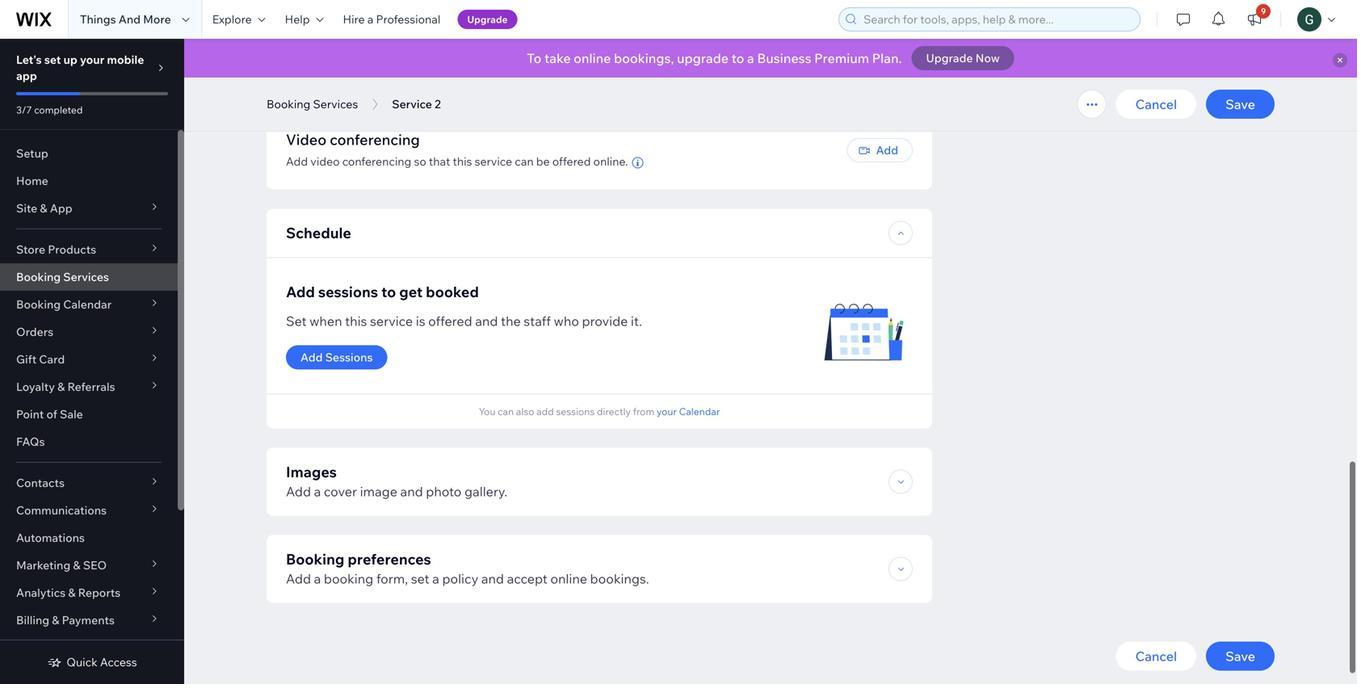 Task type: locate. For each thing, give the bounding box(es) containing it.
& for analytics
[[68, 586, 76, 600]]

1 vertical spatial calendar
[[679, 406, 720, 418]]

1 horizontal spatial set
[[411, 571, 430, 587]]

bookings,
[[614, 50, 674, 66]]

set
[[286, 313, 307, 329]]

cancel
[[1136, 96, 1178, 112], [1136, 649, 1178, 665]]

service 2
[[392, 97, 441, 111]]

booking services inside "link"
[[16, 270, 109, 284]]

upgrade
[[467, 13, 508, 25], [927, 51, 973, 65]]

3/7 completed
[[16, 104, 83, 116]]

upgrade now button
[[912, 46, 1015, 70]]

set inside booking preferences add a booking form, set a policy and accept online bookings.
[[411, 571, 430, 587]]

1 vertical spatial online
[[551, 571, 588, 587]]

and right policy
[[482, 571, 504, 587]]

marketing
[[16, 558, 70, 573]]

gallery.
[[465, 484, 508, 500]]

your
[[80, 53, 104, 67], [657, 406, 677, 418]]

0 vertical spatial your
[[80, 53, 104, 67]]

quick access
[[67, 655, 137, 670]]

site & app
[[16, 201, 72, 215]]

Search for tools, apps, help & more... field
[[859, 8, 1136, 31]]

site
[[16, 201, 37, 215]]

marketing & seo
[[16, 558, 107, 573]]

set
[[44, 53, 61, 67], [411, 571, 430, 587]]

services
[[313, 97, 358, 111], [63, 270, 109, 284]]

billing & payments
[[16, 613, 115, 628]]

0 horizontal spatial calendar
[[63, 297, 112, 312]]

photo
[[426, 484, 462, 500]]

calendar down booking services "link"
[[63, 297, 112, 312]]

billing & payments button
[[0, 607, 178, 634]]

2 save from the top
[[1226, 649, 1256, 665]]

1 vertical spatial save
[[1226, 649, 1256, 665]]

0 vertical spatial service
[[475, 154, 512, 169]]

a inside images add a cover image and photo gallery.
[[314, 484, 321, 500]]

who
[[554, 313, 579, 329]]

1 save from the top
[[1226, 96, 1256, 112]]

point of sale
[[16, 407, 83, 421]]

2 vertical spatial and
[[482, 571, 504, 587]]

0 vertical spatial cancel
[[1136, 96, 1178, 112]]

offered down booked at left top
[[428, 313, 473, 329]]

quick access button
[[47, 655, 137, 670]]

quick
[[67, 655, 98, 670]]

0 vertical spatial save button
[[1207, 90, 1275, 119]]

& inside 'dropdown button'
[[73, 558, 80, 573]]

and inside booking preferences add a booking form, set a policy and accept online bookings.
[[482, 571, 504, 587]]

conferencing down video conferencing
[[342, 154, 412, 169]]

services up video conferencing
[[313, 97, 358, 111]]

images add a cover image and photo gallery.
[[286, 463, 508, 500]]

services inside booking services "link"
[[63, 270, 109, 284]]

1 cancel button from the top
[[1117, 90, 1197, 119]]

gift
[[16, 352, 36, 367]]

a left the business
[[748, 50, 755, 66]]

0 vertical spatial offered
[[553, 154, 591, 169]]

booking up orders
[[16, 297, 61, 312]]

0 vertical spatial upgrade
[[467, 13, 508, 25]]

1 vertical spatial cancel
[[1136, 649, 1178, 665]]

& left seo
[[73, 558, 80, 573]]

0 horizontal spatial your
[[80, 53, 104, 67]]

you
[[479, 406, 496, 418]]

analytics & reports
[[16, 586, 121, 600]]

online
[[574, 50, 611, 66], [551, 571, 588, 587]]

upgrade for upgrade now
[[927, 51, 973, 65]]

add inside booking preferences add a booking form, set a policy and accept online bookings.
[[286, 571, 311, 587]]

app
[[16, 69, 37, 83]]

add video conferencing so that this service can be offered online.
[[286, 154, 628, 169]]

automations
[[16, 531, 85, 545]]

online inside "alert"
[[574, 50, 611, 66]]

services for booking services button
[[313, 97, 358, 111]]

your right up
[[80, 53, 104, 67]]

to
[[732, 50, 745, 66], [382, 283, 396, 301]]

a inside to take online bookings, upgrade to a business premium plan. "alert"
[[748, 50, 755, 66]]

set left up
[[44, 53, 61, 67]]

add for add video conferencing so that this service can be offered online.
[[286, 154, 308, 169]]

service left 'is'
[[370, 313, 413, 329]]

booking
[[324, 571, 374, 587]]

1 horizontal spatial calendar
[[679, 406, 720, 418]]

1 horizontal spatial your
[[657, 406, 677, 418]]

0 horizontal spatial set
[[44, 53, 61, 67]]

booking services inside button
[[267, 97, 358, 111]]

0 vertical spatial save
[[1226, 96, 1256, 112]]

1 vertical spatial and
[[400, 484, 423, 500]]

a left policy
[[433, 571, 440, 587]]

to right upgrade
[[732, 50, 745, 66]]

0 vertical spatial calendar
[[63, 297, 112, 312]]

save button
[[1207, 90, 1275, 119], [1207, 642, 1275, 671]]

0 horizontal spatial this
[[345, 313, 367, 329]]

1 vertical spatial upgrade
[[927, 51, 973, 65]]

add
[[877, 143, 899, 157], [286, 154, 308, 169], [286, 283, 315, 301], [301, 350, 323, 365], [286, 484, 311, 500], [286, 571, 311, 587]]

booking up video
[[267, 97, 311, 111]]

& right loyalty
[[57, 380, 65, 394]]

booking inside "link"
[[16, 270, 61, 284]]

to
[[527, 50, 542, 66]]

analytics & reports button
[[0, 579, 178, 607]]

image
[[360, 484, 398, 500]]

orders button
[[0, 318, 178, 346]]

& right site
[[40, 201, 47, 215]]

upgrade inside "alert"
[[927, 51, 973, 65]]

1 vertical spatial set
[[411, 571, 430, 587]]

booking inside dropdown button
[[16, 297, 61, 312]]

1 vertical spatial conferencing
[[342, 154, 412, 169]]

add for add sessions to get booked
[[286, 283, 315, 301]]

mobile
[[107, 53, 144, 67]]

this
[[453, 154, 472, 169], [345, 313, 367, 329]]

and left photo
[[400, 484, 423, 500]]

service 2 button
[[384, 92, 449, 116]]

0 horizontal spatial services
[[63, 270, 109, 284]]

add inside images add a cover image and photo gallery.
[[286, 484, 311, 500]]

things
[[80, 12, 116, 26]]

1 vertical spatial booking services
[[16, 270, 109, 284]]

booking services up video
[[267, 97, 358, 111]]

1 vertical spatial service
[[370, 313, 413, 329]]

to take online bookings, upgrade to a business premium plan.
[[527, 50, 902, 66]]

1 horizontal spatial service
[[475, 154, 512, 169]]

calendar right from
[[679, 406, 720, 418]]

& inside popup button
[[52, 613, 59, 628]]

sale
[[60, 407, 83, 421]]

0 vertical spatial conferencing
[[330, 131, 420, 149]]

this right the that
[[453, 154, 472, 169]]

0 vertical spatial booking services
[[267, 97, 358, 111]]

upgrade right professional
[[467, 13, 508, 25]]

can right you
[[498, 406, 514, 418]]

1 vertical spatial save button
[[1207, 642, 1275, 671]]

0 vertical spatial to
[[732, 50, 745, 66]]

& left the reports
[[68, 586, 76, 600]]

1 horizontal spatial to
[[732, 50, 745, 66]]

reports
[[78, 586, 121, 600]]

1 horizontal spatial upgrade
[[927, 51, 973, 65]]

1 horizontal spatial can
[[515, 154, 534, 169]]

completed
[[34, 104, 83, 116]]

booking services up booking calendar
[[16, 270, 109, 284]]

0 vertical spatial services
[[313, 97, 358, 111]]

sessions up the when
[[318, 283, 378, 301]]

and left the
[[475, 313, 498, 329]]

can left be
[[515, 154, 534, 169]]

offered
[[553, 154, 591, 169], [428, 313, 473, 329]]

to left "get"
[[382, 283, 396, 301]]

staff
[[524, 313, 551, 329]]

service left be
[[475, 154, 512, 169]]

1 vertical spatial services
[[63, 270, 109, 284]]

booking up booking
[[286, 550, 345, 569]]

1 vertical spatial sessions
[[556, 406, 595, 418]]

add for add
[[877, 143, 899, 157]]

store products
[[16, 242, 96, 257]]

upgrade left now on the top right of page
[[927, 51, 973, 65]]

services down store products 'popup button'
[[63, 270, 109, 284]]

1 vertical spatial cancel button
[[1117, 642, 1197, 671]]

booking inside button
[[267, 97, 311, 111]]

booking down store
[[16, 270, 61, 284]]

9 button
[[1237, 0, 1273, 39]]

upgrade button
[[458, 10, 518, 29]]

a
[[368, 12, 374, 26], [748, 50, 755, 66], [314, 484, 321, 500], [314, 571, 321, 587], [433, 571, 440, 587]]

2 cancel button from the top
[[1117, 642, 1197, 671]]

bookings.
[[590, 571, 650, 587]]

of
[[46, 407, 57, 421]]

hire a professional link
[[333, 0, 450, 39]]

automations link
[[0, 525, 178, 552]]

billing
[[16, 613, 49, 628]]

2
[[435, 97, 441, 111]]

that
[[429, 154, 450, 169]]

a right hire
[[368, 12, 374, 26]]

& right billing at the left bottom of page
[[52, 613, 59, 628]]

0 horizontal spatial upgrade
[[467, 13, 508, 25]]

upgrade now
[[927, 51, 1000, 65]]

booking services for booking services button
[[267, 97, 358, 111]]

0 horizontal spatial to
[[382, 283, 396, 301]]

booked
[[426, 283, 479, 301]]

0 horizontal spatial booking services
[[16, 270, 109, 284]]

& for site
[[40, 201, 47, 215]]

1 vertical spatial can
[[498, 406, 514, 418]]

sidebar element
[[0, 39, 184, 685]]

loyalty & referrals
[[16, 380, 115, 394]]

your right from
[[657, 406, 677, 418]]

online right take
[[574, 50, 611, 66]]

booking services for booking services "link"
[[16, 270, 109, 284]]

1 cancel from the top
[[1136, 96, 1178, 112]]

is
[[416, 313, 426, 329]]

set right form,
[[411, 571, 430, 587]]

2 cancel from the top
[[1136, 649, 1178, 665]]

get
[[399, 283, 423, 301]]

1 vertical spatial this
[[345, 313, 367, 329]]

0 vertical spatial sessions
[[318, 283, 378, 301]]

set inside let's set up your mobile app
[[44, 53, 61, 67]]

services inside booking services button
[[313, 97, 358, 111]]

conferencing down 1
[[330, 131, 420, 149]]

offered right be
[[553, 154, 591, 169]]

& inside "popup button"
[[68, 586, 76, 600]]

1 horizontal spatial services
[[313, 97, 358, 111]]

1 vertical spatial your
[[657, 406, 677, 418]]

booking for booking calendar dropdown button
[[16, 297, 61, 312]]

&
[[40, 201, 47, 215], [57, 380, 65, 394], [73, 558, 80, 573], [68, 586, 76, 600], [52, 613, 59, 628]]

1
[[371, 87, 377, 103]]

online right accept
[[551, 571, 588, 587]]

booking services
[[267, 97, 358, 111], [16, 270, 109, 284]]

0 vertical spatial this
[[453, 154, 472, 169]]

a down images at the bottom left
[[314, 484, 321, 500]]

this right the when
[[345, 313, 367, 329]]

0 vertical spatial cancel button
[[1117, 90, 1197, 119]]

1 vertical spatial offered
[[428, 313, 473, 329]]

0 vertical spatial online
[[574, 50, 611, 66]]

1 horizontal spatial this
[[453, 154, 472, 169]]

images
[[286, 463, 337, 481]]

0 vertical spatial set
[[44, 53, 61, 67]]

cancel for first cancel button from the top
[[1136, 96, 1178, 112]]

sessions right add
[[556, 406, 595, 418]]

cancel button
[[1117, 90, 1197, 119], [1117, 642, 1197, 671]]

to inside "alert"
[[732, 50, 745, 66]]

1 horizontal spatial booking services
[[267, 97, 358, 111]]

1 save button from the top
[[1207, 90, 1275, 119]]



Task type: describe. For each thing, give the bounding box(es) containing it.
location
[[316, 87, 368, 103]]

your calendar button
[[657, 405, 720, 419]]

things and more
[[80, 12, 171, 26]]

booking calendar button
[[0, 291, 178, 318]]

sessions
[[325, 350, 373, 365]]

business
[[758, 50, 812, 66]]

communications
[[16, 504, 107, 518]]

access
[[100, 655, 137, 670]]

when
[[310, 313, 342, 329]]

form,
[[376, 571, 408, 587]]

store
[[16, 242, 45, 257]]

0 horizontal spatial offered
[[428, 313, 473, 329]]

point
[[16, 407, 44, 421]]

your inside let's set up your mobile app
[[80, 53, 104, 67]]

3/7
[[16, 104, 32, 116]]

products
[[48, 242, 96, 257]]

& for billing
[[52, 613, 59, 628]]

0 vertical spatial can
[[515, 154, 534, 169]]

professional
[[376, 12, 441, 26]]

booking for booking services "link"
[[16, 270, 61, 284]]

loyalty
[[16, 380, 55, 394]]

& for marketing
[[73, 558, 80, 573]]

now
[[976, 51, 1000, 65]]

to take online bookings, upgrade to a business premium plan. alert
[[184, 39, 1358, 78]]

booking preferences add a booking form, set a policy and accept online bookings.
[[286, 550, 650, 587]]

faqs link
[[0, 428, 178, 456]]

booking calendar
[[16, 297, 112, 312]]

more
[[143, 12, 171, 26]]

directly
[[597, 406, 631, 418]]

booking inside booking preferences add a booking form, set a policy and accept online bookings.
[[286, 550, 345, 569]]

the
[[501, 313, 521, 329]]

service
[[392, 97, 432, 111]]

upgrade
[[677, 50, 729, 66]]

set when this service is offered and the staff who provide it.
[[286, 313, 642, 329]]

9
[[1262, 6, 1267, 16]]

setup
[[16, 146, 48, 160]]

video
[[311, 154, 340, 169]]

save for 2nd save 'button' from the bottom
[[1226, 96, 1256, 112]]

setup link
[[0, 140, 178, 167]]

help
[[285, 12, 310, 26]]

1 horizontal spatial sessions
[[556, 406, 595, 418]]

0 horizontal spatial can
[[498, 406, 514, 418]]

loyalty & referrals button
[[0, 373, 178, 401]]

services for booking services "link"
[[63, 270, 109, 284]]

and inside images add a cover image and photo gallery.
[[400, 484, 423, 500]]

hire a professional
[[343, 12, 441, 26]]

let's set up your mobile app
[[16, 53, 144, 83]]

referrals
[[67, 380, 115, 394]]

0 vertical spatial and
[[475, 313, 498, 329]]

booking services button
[[259, 92, 366, 116]]

gift card button
[[0, 346, 178, 373]]

add button
[[847, 138, 913, 162]]

add sessions to get booked
[[286, 283, 479, 301]]

app
[[50, 201, 72, 215]]

payments
[[62, 613, 115, 628]]

upgrade for upgrade
[[467, 13, 508, 25]]

add
[[537, 406, 554, 418]]

seo
[[83, 558, 107, 573]]

a left booking
[[314, 571, 321, 587]]

online inside booking preferences add a booking form, set a policy and accept online bookings.
[[551, 571, 588, 587]]

let's
[[16, 53, 42, 67]]

0 horizontal spatial sessions
[[318, 283, 378, 301]]

so
[[414, 154, 427, 169]]

1 vertical spatial to
[[382, 283, 396, 301]]

2 save button from the top
[[1207, 642, 1275, 671]]

add for add sessions
[[301, 350, 323, 365]]

a inside hire a professional link
[[368, 12, 374, 26]]

orders
[[16, 325, 53, 339]]

booking for booking services button
[[267, 97, 311, 111]]

save for 2nd save 'button' from the top of the page
[[1226, 649, 1256, 665]]

premium
[[815, 50, 870, 66]]

faqs
[[16, 435, 45, 449]]

plan.
[[873, 50, 902, 66]]

location 1
[[316, 87, 377, 103]]

cancel for 1st cancel button from the bottom of the page
[[1136, 649, 1178, 665]]

online.
[[594, 154, 628, 169]]

add sessions
[[301, 350, 373, 365]]

& for loyalty
[[57, 380, 65, 394]]

1 horizontal spatial offered
[[553, 154, 591, 169]]

up
[[63, 53, 77, 67]]

also
[[516, 406, 535, 418]]

preferences
[[348, 550, 431, 569]]

video conferencing
[[286, 131, 420, 149]]

marketing & seo button
[[0, 552, 178, 579]]

you can also add sessions directly from your calendar
[[479, 406, 720, 418]]

point of sale link
[[0, 401, 178, 428]]

contacts button
[[0, 470, 178, 497]]

add sessions button
[[286, 346, 388, 370]]

accept
[[507, 571, 548, 587]]

booking services link
[[0, 263, 178, 291]]

home
[[16, 174, 48, 188]]

calendar inside dropdown button
[[63, 297, 112, 312]]

0 horizontal spatial service
[[370, 313, 413, 329]]

and
[[119, 12, 141, 26]]

be
[[536, 154, 550, 169]]

cover
[[324, 484, 357, 500]]

home link
[[0, 167, 178, 195]]

it.
[[631, 313, 642, 329]]

from
[[633, 406, 655, 418]]

schedule
[[286, 224, 351, 242]]

provide
[[582, 313, 628, 329]]



Task type: vqa. For each thing, say whether or not it's contained in the screenshot.
Design Site to the bottom
no



